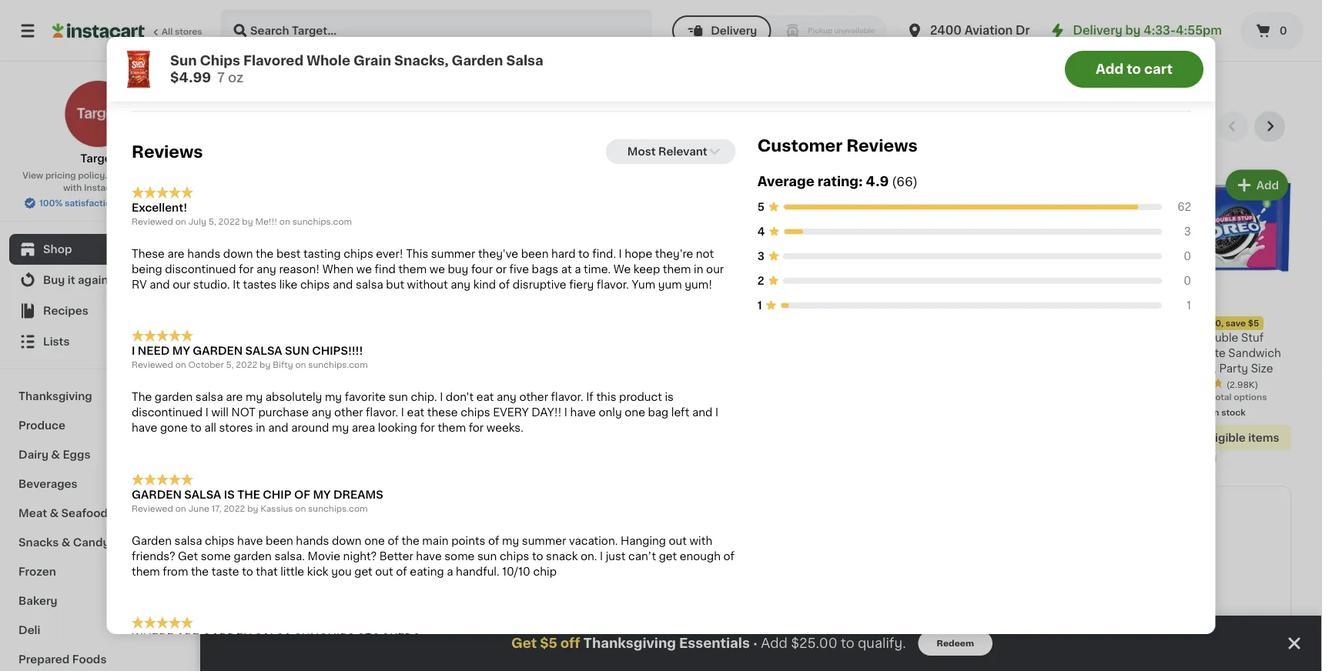 Task type: describe. For each thing, give the bounding box(es) containing it.
customer
[[757, 138, 842, 154]]

1 horizontal spatial items
[[1114, 71, 1145, 82]]

one inside garden salsa chips have been hands down one of the main points of my summer vacation. hanging out with friends? get some garden salsa. movie night? better have some sun chips to snack on. i just can't get enough of them from the taste to that little kick you get out of eating a handful. 10/10 chip
[[364, 535, 385, 546]]

chips down reason!
[[300, 279, 329, 290]]

vegan for sensible portions garden veggie straws sea salt
[[828, 280, 855, 288]]

on left october
[[175, 361, 186, 369]]

view for view pricing policy. not affiliated with instacart.
[[22, 171, 43, 180]]

service type group
[[672, 15, 887, 46]]

bakery
[[18, 596, 57, 607]]

& for candy
[[61, 537, 70, 548]]

redeem button
[[918, 631, 993, 656]]

view pricing policy. not affiliated with instacart.
[[22, 171, 167, 192]]

many up the not
[[246, 393, 271, 401]]

stock down chip.
[[417, 408, 441, 416]]

2400 aviation dr
[[930, 25, 1030, 36]]

my left area
[[331, 423, 349, 433]]

deli link
[[9, 616, 187, 645]]

recipes
[[43, 306, 88, 316]]

oreo
[[1170, 332, 1197, 343]]

to inside the garden salsa are my absolutely my favorite sun chip.  i don't eat any other flavor.  if this product is discontinued i will not purchase any other flavor.  i eat these chips every day!!  i have only one bag left and i have gone to all stores in and around my area looking for them for weeks.
[[190, 423, 201, 433]]

2022 inside i need my garden salsa sun chips!!!! reviewed on october 5, 2022 by bifty on sunchips.com
[[236, 361, 257, 369]]

garden inside i need my garden salsa sun chips!!!! reviewed on october 5, 2022 by bifty on sunchips.com
[[192, 346, 242, 356]]

3 inside 'product' 'group'
[[776, 297, 787, 313]]

of inside these are hands down the best tasting chips ever! this summer they've been hard to find. i hope they're not being discontinued for any reason! when we find them we buy four or five bags at a time. we keep them in our rv and our studio. it tastes like chips and salsa but without any kind of disruptive fiery flavor. yum yum yum!
[[498, 279, 510, 290]]

1 vertical spatial flavor.
[[551, 392, 583, 403]]

add inside button
[[1095, 63, 1123, 76]]

items for 7 oz
[[444, 432, 475, 443]]

redeem
[[937, 639, 974, 648]]

(dv)
[[1018, 53, 1038, 62]]

around
[[291, 423, 329, 433]]

on left july
[[175, 217, 186, 226]]

item carousel region
[[231, 111, 1291, 474]]

serving
[[941, 63, 972, 72]]

purchase
[[258, 407, 308, 418]]

see eligible items button for 7 oz
[[365, 424, 487, 451]]

meat & seafood link
[[9, 499, 187, 528]]

i up these
[[439, 392, 443, 403]]

are inside these are hands down the best tasting chips ever! this summer they've been hard to find. i hope they're not being discontinued for any reason! when we find them we buy four or five bags at a time. we keep them in our rv and our studio. it tastes like chips and salsa but without any kind of disruptive fiery flavor. yum yum yum!
[[167, 248, 184, 259]]

target link
[[64, 80, 132, 166]]

0 vertical spatial our
[[706, 264, 724, 275]]

little
[[280, 566, 304, 577]]

(2.98k)
[[1227, 380, 1258, 389]]

them down the this
[[398, 264, 426, 275]]

in inside the garden salsa are my absolutely my favorite sun chip.  i don't eat any other flavor.  if this product is discontinued i will not purchase any other flavor.  i eat these chips every day!!  i have only one bag left and i have gone to all stores in and around my area looking for them for weeks.
[[255, 423, 265, 433]]

garden inside garden salsa chips have been hands down one of the main points of my summer vacation. hanging out with friends? get some garden salsa. movie night? better have some sun chips to snack on. i just can't get enough of them from the taste to that little kick you get out of eating a handful. 10/10 chip
[[131, 535, 171, 546]]

shop
[[43, 244, 72, 255]]

snacks, for sun chips flavored whole grain snacks, garden salsa
[[300, 332, 341, 343]]

this
[[596, 392, 616, 403]]

them inside garden salsa chips have been hands down one of the main points of my summer vacation. hanging out with friends? get some garden salsa. movie night? better have some sun chips to snack on. i just can't get enough of them from the taste to that little kick you get out of eating a handful. 10/10 chip
[[131, 566, 160, 577]]

a right nutrient
[[1179, 53, 1184, 62]]

1 inside button
[[633, 1, 637, 9]]

sunchips.com inside excellent! reviewed on july 5, 2022 by me!!! on sunchips.com
[[292, 217, 352, 226]]

99 for 2
[[1056, 297, 1068, 306]]

portions
[[816, 317, 862, 328]]

0 inside button
[[1280, 25, 1287, 36]]

7 inside 7 oz many in stock
[[1035, 32, 1040, 40]]

target logo image
[[64, 80, 132, 148]]

i right left
[[715, 407, 718, 418]]

straws
[[850, 332, 887, 343]]

just
[[605, 551, 625, 562]]

all stores link
[[52, 9, 203, 52]]

don't
[[445, 392, 473, 403]]

garden inside garden salsa chips have been hands down one of the main points of my summer vacation. hanging out with friends? get some garden salsa. movie night? better have some sun chips to snack on. i just can't get enough of them from the taste to that little kick you get out of eating a handful. 10/10 chip
[[233, 551, 271, 562]]

them inside the garden salsa are my absolutely my favorite sun chip.  i don't eat any other flavor.  if this product is discontinued i will not purchase any other flavor.  i eat these chips every day!!  i have only one bag left and i have gone to all stores in and around my area looking for them for weeks.
[[437, 423, 466, 433]]

8 for 8 x 1.48 oz
[[767, 16, 773, 25]]

snacks & candy
[[18, 537, 110, 548]]

sun inside garden salsa chips have been hands down one of the main points of my summer vacation. hanging out with friends? get some garden salsa. movie night? better have some sun chips to snack on. i just can't get enough of them from the taste to that little kick you get out of eating a handful. 10/10 chip
[[477, 551, 497, 562]]

garden inside sun chips flavored whole grain snacks, garden salsa
[[231, 348, 271, 359]]

are inside the garden salsa are my absolutely my favorite sun chip.  i don't eat any other flavor.  if this product is discontinued i will not purchase any other flavor.  i eat these chips every day!!  i have only one bag left and i have gone to all stores in and around my area looking for them for weeks.
[[225, 392, 242, 403]]

2 inside 26.7 oz, 2 total options many in stock
[[1204, 393, 1210, 401]]

have up eating
[[416, 551, 441, 562]]

& inside angie's boomchickapop sweet & salty kettle corn popcorn 7 oz
[[402, 363, 410, 374]]

excellent!
[[131, 202, 187, 213]]

and down being
[[149, 279, 170, 290]]

my inside i need my garden salsa sun chips!!!! reviewed on october 5, 2022 by bifty on sunchips.com
[[172, 346, 190, 356]]

99 for 4
[[923, 297, 935, 306]]

chips up taste
[[204, 535, 234, 546]]

salsa for sun chips flavored whole grain snacks, garden salsa $4.99 7 oz
[[506, 54, 543, 67]]

1 horizontal spatial get
[[658, 551, 677, 562]]

down inside these are hands down the best tasting chips ever! this summer they've been hard to find. i hope they're not being discontinued for any reason! when we find them we buy four or five bags at a time. we keep them in our rv and our studio. it tastes like chips and salsa but without any kind of disruptive fiery flavor. yum yum yum!
[[223, 248, 253, 259]]

whole for sun chips flavored whole grain snacks, garden salsa
[[231, 332, 265, 343]]

reviewed inside i need my garden salsa sun chips!!!! reviewed on october 5, 2022 by bifty on sunchips.com
[[131, 361, 173, 369]]

2400
[[930, 25, 962, 36]]

the up 'better'
[[401, 535, 419, 546]]

0 vertical spatial thanksgiving
[[18, 391, 92, 402]]

$5 inside 'product' 'group'
[[1248, 319, 1259, 327]]

stock inside 7 oz many in stock
[[1087, 47, 1112, 56]]

they're
[[655, 248, 693, 259]]

get inside garden salsa chips have been hands down one of the main points of my summer vacation. hanging out with friends? get some garden salsa. movie night? better have some sun chips to snack on. i just can't get enough of them from the taste to that little kick you get out of eating a handful. 10/10 chip
[[178, 551, 198, 562]]

party
[[1219, 363, 1248, 374]]

many up looking
[[380, 408, 405, 416]]

get $5 off thanksgiving essentials • add $25.00 to qualify.
[[511, 637, 906, 650]]

on down sun at bottom
[[295, 361, 306, 369]]

where
[[131, 633, 173, 643]]

i left will
[[205, 407, 208, 418]]

value
[[993, 53, 1016, 62]]

any up tastes
[[256, 264, 276, 275]]

of right points
[[488, 535, 499, 546]]

and down the 'when'
[[332, 279, 353, 290]]

in inside these are hands down the best tasting chips ever! this summer they've been hard to find. i hope they're not being discontinued for any reason! when we find them we buy four or five bags at a time. we keep them in our rv and our studio. it tastes like chips and salsa but without any kind of disruptive fiery flavor. yum yum yum!
[[693, 264, 703, 275]]

food
[[986, 63, 1006, 72]]

i up looking
[[401, 407, 404, 418]]

hands inside these are hands down the best tasting chips ever! this summer they've been hard to find. i hope they're not being discontinued for any reason! when we find them we buy four or five bags at a time. we keep them in our rv and our studio. it tastes like chips and salsa but without any kind of disruptive fiery flavor. yum yum yum!
[[187, 248, 220, 259]]

•
[[753, 637, 758, 650]]

with inside "view pricing policy. not affiliated with instacart."
[[63, 184, 82, 192]]

average
[[757, 175, 814, 188]]

in inside 'the % daily value (dv) tells you how much a nutrient in a serving of food contributes to a daily diet. 2,000 calories a day is used for general nutrition advice.'
[[1169, 53, 1177, 62]]

$ for 2
[[1039, 297, 1044, 306]]

on right me!!!
[[279, 217, 290, 226]]

for left 'weeks.'
[[468, 423, 483, 433]]

my inside garden salsa is the chip of my dreams reviewed on june 17, 2022 by kassius on sunchips.com
[[313, 489, 330, 500]]

points
[[451, 535, 485, 546]]

see eligible items for oreo double stuf chocolate sandwich cookies, party size
[[1181, 432, 1279, 443]]

salsa for sun chips flavored whole grain snacks, garden salsa
[[274, 348, 303, 359]]

have up that in the left of the page
[[237, 535, 263, 546]]

in inside taste the season in every sip
[[683, 557, 696, 570]]

produce
[[18, 420, 65, 431]]

99 for 3
[[788, 297, 800, 306]]

my left favorite
[[324, 392, 342, 403]]

1 some from the left
[[200, 551, 231, 562]]

excellent! reviewed on july 5, 2022 by me!!! on sunchips.com
[[131, 202, 352, 226]]

printed
[[255, 65, 294, 76]]

to up the chip
[[532, 551, 543, 562]]

in inside 26.7 oz, 2 total options many in stock
[[1211, 408, 1219, 416]]

8 oz
[[499, 2, 517, 10]]

5, inside i need my garden salsa sun chips!!!! reviewed on october 5, 2022 by bifty on sunchips.com
[[226, 361, 233, 369]]

relevant
[[658, 146, 707, 157]]

6 99
[[1178, 297, 1203, 313]]

by inside i need my garden salsa sun chips!!!! reviewed on october 5, 2022 by bifty on sunchips.com
[[259, 361, 270, 369]]

1 horizontal spatial eligible
[[1071, 71, 1112, 82]]

on left june
[[175, 504, 186, 513]]

add inside treatment tracker modal dialog
[[761, 637, 788, 650]]

with inside garden salsa chips have been hands down one of the main points of my summer vacation. hanging out with friends? get some garden salsa. movie night? better have some sun chips to snack on. i just can't get enough of them from the taste to that little kick you get out of eating a handful. 10/10 chip
[[689, 535, 712, 546]]

bags
[[531, 264, 558, 275]]

i inside garden salsa chips have been hands down one of the main points of my summer vacation. hanging out with friends? get some garden salsa. movie night? better have some sun chips to snack on. i just can't get enough of them from the taste to that little kick you get out of eating a handful. 10/10 chip
[[599, 551, 603, 562]]

frozen link
[[9, 557, 187, 587]]

2 horizontal spatial 1
[[1186, 300, 1191, 311]]

garden salsa is the chip of my dreams reviewed on june 17, 2022 by kassius on sunchips.com
[[131, 489, 383, 513]]

for inside these are hands down the best tasting chips ever! this summer they've been hard to find. i hope they're not being discontinued for any reason! when we find them we buy four or five bags at a time. we keep them in our rv and our studio. it tastes like chips and salsa but without any kind of disruptive fiery flavor. yum yum yum!
[[238, 264, 253, 275]]

snack
[[546, 551, 577, 562]]

the right from
[[191, 566, 208, 577]]

gluten- for sensible portions garden veggie straws sea salt
[[769, 280, 802, 288]]

to inside these are hands down the best tasting chips ever! this summer they've been hard to find. i hope they're not being discontinued for any reason! when we find them we buy four or five bags at a time. we keep them in our rv and our studio. it tastes like chips and salsa but without any kind of disruptive fiery flavor. yum yum yum!
[[578, 248, 589, 259]]

1 vertical spatial other
[[334, 407, 363, 418]]

26.7 oz, 2 total options many in stock
[[1170, 393, 1267, 416]]

of down 'better'
[[396, 566, 407, 577]]

0 horizontal spatial reviews
[[131, 144, 202, 160]]

snacks, for sun chips flavored whole grain snacks, garden salsa $4.99 7 oz
[[394, 54, 448, 67]]

june
[[188, 504, 209, 513]]

see eligible items for 7 oz
[[377, 432, 475, 443]]

all stores
[[162, 27, 202, 36]]

the for ★★★★★
[[131, 392, 151, 403]]

salsa inside the garden salsa are my absolutely my favorite sun chip.  i don't eat any other flavor.  if this product is discontinued i will not purchase any other flavor.  i eat these chips every day!!  i have only one bag left and i have gone to all stores in and around my area looking for them for weeks.
[[195, 392, 223, 403]]

the garden salsa are my absolutely my favorite sun chip.  i don't eat any other flavor.  if this product is discontinued i will not purchase any other flavor.  i eat these chips every day!!  i have only one bag left and i have gone to all stores in and around my area looking for them for weeks.
[[131, 392, 718, 433]]

in up 'purchase'
[[273, 393, 281, 401]]

kassius
[[260, 504, 293, 513]]

by inside excellent! reviewed on july 5, 2022 by me!!! on sunchips.com
[[242, 217, 253, 226]]

sunchips
[[294, 633, 355, 643]]

2 vertical spatial flavor.
[[365, 407, 398, 418]]

oreo double stuf chocolate sandwich cookies, party size
[[1170, 332, 1281, 374]]

product group containing angie's boomchickapop sweet & salty kettle corn popcorn
[[365, 167, 487, 451]]

find
[[374, 264, 395, 275]]

62
[[1177, 202, 1191, 213]]

i inside i need my garden salsa sun chips!!!! reviewed on october 5, 2022 by bifty on sunchips.com
[[131, 346, 135, 356]]

1 vertical spatial 3
[[757, 251, 764, 262]]

delivery by 4:33-4:55pm
[[1073, 25, 1222, 36]]

oz inside 7 oz many in stock
[[1042, 32, 1053, 40]]

these
[[427, 407, 457, 418]]

rating:
[[817, 175, 863, 188]]

chips!!!!
[[312, 346, 363, 356]]

my up the not
[[245, 392, 262, 403]]

gluten-free vegan for 7 oz
[[367, 280, 453, 288]]

the inside these are hands down the best tasting chips ever! this summer they've been hard to find. i hope they're not being discontinued for any reason! when we find them we buy four or five bags at a time. we keep them in our rv and our studio. it tastes like chips and salsa but without any kind of disruptive fiery flavor. yum yum yum!
[[255, 248, 273, 259]]

oz inside 8 oz button
[[507, 2, 517, 10]]

& for eggs
[[51, 450, 60, 460]]

general
[[1049, 73, 1081, 82]]

favorite
[[344, 392, 385, 403]]

essentials
[[679, 637, 750, 650]]

dairy & eggs link
[[9, 440, 187, 470]]

tasting
[[303, 248, 341, 259]]

like
[[279, 279, 297, 290]]

1 horizontal spatial other
[[519, 392, 548, 403]]

the inside taste the season in every sip
[[603, 557, 626, 570]]

a inside these are hands down the best tasting chips ever! this summer they've been hard to find. i hope they're not being discontinued for any reason! when we find them we buy four or five bags at a time. we keep them in our rv and our studio. it tastes like chips and salsa but without any kind of disruptive fiery flavor. yum yum yum!
[[574, 264, 581, 275]]

in down chip.
[[407, 408, 415, 416]]

free for sensible portions garden veggie straws sea salt
[[802, 280, 822, 288]]

taste
[[211, 566, 239, 577]]

any up every
[[496, 392, 516, 403]]

hands inside garden salsa chips have been hands down one of the main points of my summer vacation. hanging out with friends? get some garden salsa. movie night? better have some sun chips to snack on. i just can't get enough of them from the taste to that little kick you get out of eating a handful. 10/10 chip
[[296, 535, 329, 546]]

of up 'better'
[[387, 535, 398, 546]]

looking
[[377, 423, 417, 433]]

hard
[[551, 248, 575, 259]]

garden inside sun chips flavored whole grain snacks, garden salsa $4.99 7 oz
[[451, 54, 503, 67]]

free for 7 oz
[[400, 280, 419, 288]]

buy
[[447, 264, 468, 275]]

have left gone
[[131, 423, 157, 433]]

sponsored badge image inside item carousel region
[[1170, 455, 1216, 464]]

can't
[[628, 551, 656, 562]]

0 vertical spatial 2
[[757, 276, 764, 287]]

0 vertical spatial eat
[[476, 392, 494, 403]]

eligible for oreo double stuf chocolate sandwich cookies, party size
[[1205, 432, 1246, 443]]

stock inside 26.7 oz, 2 total options many in stock
[[1221, 408, 1246, 416]]

satisfaction
[[65, 199, 116, 208]]

8 oz button
[[499, 0, 621, 12]]

0 for 3
[[1183, 251, 1191, 262]]

and down 'purchase'
[[268, 423, 288, 433]]

july
[[188, 217, 206, 226]]

bakery link
[[9, 587, 187, 616]]

reviewed inside excellent! reviewed on july 5, 2022 by me!!! on sunchips.com
[[131, 217, 173, 226]]

of right the "enough" at the right of page
[[723, 551, 734, 562]]

i right day!!
[[564, 407, 567, 418]]

1 horizontal spatial see
[[1047, 71, 1068, 82]]

1 vertical spatial get
[[354, 566, 372, 577]]

for down these
[[420, 423, 435, 433]]

oz,
[[1190, 393, 1202, 401]]

stores inside the garden salsa are my absolutely my favorite sun chip.  i don't eat any other flavor.  if this product is discontinued i will not purchase any other flavor.  i eat these chips every day!!  i have only one bag left and i have gone to all stores in and around my area looking for them for weeks.
[[219, 423, 253, 433]]

0 horizontal spatial all
[[162, 27, 173, 36]]

on.
[[580, 551, 597, 562]]

by inside garden salsa is the chip of my dreams reviewed on june 17, 2022 by kassius on sunchips.com
[[247, 504, 258, 513]]

four
[[471, 264, 492, 275]]

contributes
[[1008, 63, 1058, 72]]

to inside button
[[1126, 63, 1141, 76]]

0 horizontal spatial sponsored badge image
[[633, 12, 680, 21]]

sun for sun chips flavored whole grain snacks, garden salsa
[[231, 317, 252, 328]]

view for view all
[[562, 623, 583, 632]]

boomchickapop
[[365, 348, 470, 359]]

product group containing 6
[[1170, 167, 1291, 468]]

a left the day
[[977, 73, 982, 82]]

nutrient
[[1133, 53, 1167, 62]]

area
[[351, 423, 375, 433]]

is inside the garden salsa are my absolutely my favorite sun chip.  i don't eat any other flavor.  if this product is discontinued i will not purchase any other flavor.  i eat these chips every day!!  i have only one bag left and i have gone to all stores in and around my area looking for them for weeks.
[[664, 392, 673, 403]]

1 lb
[[633, 1, 647, 9]]

0 vertical spatial out
[[668, 535, 686, 546]]

$5 inside treatment tracker modal dialog
[[540, 637, 557, 650]]

down inside garden salsa chips have been hands down one of the main points of my summer vacation. hanging out with friends? get some garden salsa. movie night? better have some sun chips to snack on. i just can't get enough of them from the taste to that little kick you get out of eating a handful. 10/10 chip
[[331, 535, 361, 546]]

chips inside the garden salsa are my absolutely my favorite sun chip.  i don't eat any other flavor.  if this product is discontinued i will not purchase any other flavor.  i eat these chips every day!!  i have only one bag left and i have gone to all stores in and around my area looking for them for weeks.
[[460, 407, 490, 418]]

keep
[[633, 264, 660, 275]]

hope
[[624, 248, 652, 259]]

grain for sun chips flavored whole grain snacks, garden salsa $4.99 7 oz
[[353, 54, 391, 67]]

frozen
[[18, 567, 56, 578]]

affiliated
[[128, 171, 167, 180]]

thanksgiving inside treatment tracker modal dialog
[[583, 637, 676, 650]]

you inside garden salsa chips have been hands down one of the main points of my summer vacation. hanging out with friends? get some garden salsa. movie night? better have some sun chips to snack on. i just can't get enough of them from the taste to that little kick you get out of eating a handful. 10/10 chip
[[331, 566, 351, 577]]

kind
[[473, 279, 496, 290]]

chip
[[533, 566, 556, 577]]

(66) inside item carousel region
[[288, 365, 306, 373]]

gluten-free vegan for sensible portions garden veggie straws sea salt
[[769, 280, 855, 288]]



Task type: vqa. For each thing, say whether or not it's contained in the screenshot.
Fridge
no



Task type: locate. For each thing, give the bounding box(es) containing it.
have down if
[[570, 407, 596, 418]]

hands up the studio.
[[187, 248, 220, 259]]

1 horizontal spatial chips
[[254, 317, 286, 328]]

gluten-free vegan down find
[[367, 280, 453, 288]]

them down "they're"
[[662, 264, 691, 275]]

0 vertical spatial grain
[[353, 54, 391, 67]]

flavored inside sun chips flavored whole grain snacks, garden salsa
[[289, 317, 335, 328]]

1 free from the left
[[400, 280, 419, 288]]

1 horizontal spatial 5,
[[226, 361, 233, 369]]

0 vertical spatial my
[[172, 346, 190, 356]]

2022 left bifty
[[236, 361, 257, 369]]

salsa down 8 oz
[[506, 54, 543, 67]]

$ 4 99
[[904, 297, 935, 313]]

sun up "$4.99"
[[170, 54, 196, 67]]

99 inside 6 99
[[1191, 297, 1203, 306]]

whole inside sun chips flavored whole grain snacks, garden salsa $4.99 7 oz
[[306, 54, 350, 67]]

1 horizontal spatial see eligible items
[[1047, 71, 1145, 82]]

garden right are
[[202, 633, 252, 643]]

0 vertical spatial garden
[[154, 392, 192, 403]]

free down the this
[[400, 280, 419, 288]]

rv
[[131, 279, 146, 290]]

1 vertical spatial hands
[[296, 535, 329, 546]]

discontinued up gone
[[131, 407, 202, 418]]

at
[[561, 264, 571, 275]]

0 vertical spatial many in stock
[[246, 393, 307, 401]]

2022 down is
[[223, 504, 245, 513]]

1 horizontal spatial reviews
[[846, 138, 917, 154]]

average rating: 4.9 (66)
[[757, 175, 917, 188]]

these are hands down the best tasting chips ever! this summer they've been hard to find. i hope they're not being discontinued for any reason! when we find them we buy four or five bags at a time. we keep them in our rv and our studio. it tastes like chips and salsa but without any kind of disruptive fiery flavor. yum yum yum!
[[131, 248, 724, 290]]

1 horizontal spatial been
[[521, 248, 548, 259]]

cart
[[1144, 63, 1172, 76]]

salsa down find
[[355, 279, 383, 290]]

instacart logo image
[[52, 22, 145, 40]]

see eligible items down these
[[377, 432, 475, 443]]

7 down corn
[[365, 393, 370, 401]]

reviewed inside garden salsa is the chip of my dreams reviewed on june 17, 2022 by kassius on sunchips.com
[[131, 504, 173, 513]]

salsa inside garden salsa chips have been hands down one of the main points of my summer vacation. hanging out with friends? get some garden salsa. movie night? better have some sun chips to snack on. i just can't get enough of them from the taste to that little kick you get out of eating a handful. 10/10 chip
[[174, 535, 202, 546]]

stocked?
[[357, 633, 419, 643]]

1 reviewed from the top
[[131, 217, 173, 226]]

qualify.
[[858, 637, 906, 650]]

1
[[633, 1, 637, 9], [757, 300, 762, 311], [1186, 300, 1191, 311]]

see down tells
[[1047, 71, 1068, 82]]

1 horizontal spatial delivery
[[1073, 25, 1123, 36]]

3 99 from the left
[[1056, 297, 1068, 306]]

eat right don't
[[476, 392, 494, 403]]

0 horizontal spatial chips
[[199, 54, 240, 67]]

4 inside item carousel region
[[910, 297, 922, 313]]

sun inside sun chips flavored whole grain snacks, garden salsa $4.99 7 oz
[[170, 54, 196, 67]]

stuf
[[1241, 332, 1264, 343]]

are
[[176, 633, 199, 643]]

discontinued up the studio.
[[165, 264, 236, 275]]

garden up friends?
[[131, 489, 181, 500]]

0 horizontal spatial stores
[[175, 27, 202, 36]]

vegan for 7 oz
[[426, 280, 453, 288]]

when
[[322, 264, 353, 275]]

0 horizontal spatial are
[[167, 248, 184, 259]]

meat & seafood
[[18, 508, 108, 519]]

vegan
[[426, 280, 453, 288], [828, 280, 855, 288]]

see for oreo double stuf chocolate sandwich cookies, party size
[[1181, 432, 1203, 443]]

flavor. inside these are hands down the best tasting chips ever! this summer they've been hard to find. i hope they're not being discontinued for any reason! when we find them we buy four or five bags at a time. we keep them in our rv and our studio. it tastes like chips and salsa but without any kind of disruptive fiery flavor. yum yum yum!
[[596, 279, 629, 290]]

0 horizontal spatial hands
[[187, 248, 220, 259]]

0 horizontal spatial 3
[[757, 251, 764, 262]]

gluten- for 7 oz
[[367, 280, 400, 288]]

& up popcorn
[[402, 363, 410, 374]]

delivery down 1 lb button
[[711, 25, 757, 36]]

whole up i need my garden salsa sun chips!!!! reviewed on october 5, 2022 by bifty on sunchips.com
[[231, 332, 265, 343]]

many inside 7 oz many in stock
[[1051, 47, 1075, 56]]

2 vertical spatial 2
[[1204, 393, 1210, 401]]

1 vertical spatial salsa
[[184, 489, 221, 500]]

1 up spend on the right top of the page
[[1186, 300, 1191, 311]]

0 horizontal spatial out
[[375, 566, 393, 577]]

many in stock for sun chips flavored whole grain snacks, garden salsa
[[246, 393, 307, 401]]

garden inside sensible portions garden veggie straws sea salt
[[767, 332, 807, 343]]

2 some from the left
[[444, 551, 474, 562]]

flavored for sun chips flavored whole grain snacks, garden salsa $4.99 7 oz
[[243, 54, 303, 67]]

sun
[[285, 346, 309, 356]]

0 horizontal spatial our
[[172, 279, 190, 290]]

2 horizontal spatial see eligible items button
[[1170, 424, 1291, 451]]

many left how
[[1051, 47, 1075, 56]]

chips up "$4.99"
[[199, 54, 240, 67]]

get down night?
[[354, 566, 372, 577]]

flavored inside sun chips flavored whole grain snacks, garden salsa $4.99 7 oz
[[243, 54, 303, 67]]

to
[[1126, 63, 1141, 76], [1060, 63, 1069, 72], [578, 248, 589, 259], [190, 423, 201, 433], [532, 551, 543, 562], [242, 566, 253, 577], [841, 637, 854, 650]]

is inside 'the % daily value (dv) tells you how much a nutrient in a serving of food contributes to a daily diet. 2,000 calories a day is used for general nutrition advice.'
[[1002, 73, 1009, 82]]

1 horizontal spatial (66)
[[891, 176, 917, 188]]

eligible down 26.7 oz, 2 total options many in stock
[[1205, 432, 1246, 443]]

$ for 3
[[770, 297, 776, 306]]

1 horizontal spatial garden
[[233, 551, 271, 562]]

1 vertical spatial snacks,
[[300, 332, 341, 343]]

0 vertical spatial 0
[[1280, 25, 1287, 36]]

stores up directions
[[175, 27, 202, 36]]

$5
[[1248, 319, 1259, 327], [540, 637, 557, 650]]

without
[[407, 279, 447, 290]]

1 horizontal spatial you
[[1060, 53, 1077, 62]]

7 inside angie's boomchickapop sweet & salty kettle corn popcorn 7 oz
[[365, 393, 370, 401]]

see eligible items down how
[[1047, 71, 1145, 82]]

eligible
[[1071, 71, 1112, 82], [401, 432, 441, 443], [1205, 432, 1246, 443]]

1 add button from the left
[[825, 171, 884, 199]]

whole inside sun chips flavored whole grain snacks, garden salsa
[[231, 332, 265, 343]]

1 horizontal spatial one
[[624, 407, 645, 418]]

$ inside $ 2 99
[[1039, 297, 1044, 306]]

all up directions
[[162, 27, 173, 36]]

0 vertical spatial one
[[624, 407, 645, 418]]

salty
[[413, 363, 440, 374]]

stores
[[175, 27, 202, 36], [219, 423, 253, 433]]

one inside the garden salsa are my absolutely my favorite sun chip.  i don't eat any other flavor.  if this product is discontinued i will not purchase any other flavor.  i eat these chips every day!!  i have only one bag left and i have gone to all stores in and around my area looking for them for weeks.
[[624, 407, 645, 418]]

treatment tracker modal dialog
[[200, 616, 1322, 671]]

delivery for delivery
[[711, 25, 757, 36]]

1 horizontal spatial get
[[511, 637, 537, 650]]

to left all
[[190, 423, 201, 433]]

8 for 8 oz
[[499, 2, 505, 10]]

with up the "enough" at the right of page
[[689, 535, 712, 546]]

0 horizontal spatial delivery
[[711, 25, 757, 36]]

1 horizontal spatial we
[[429, 264, 445, 275]]

free up sensible
[[802, 280, 822, 288]]

many down oz,
[[1185, 408, 1209, 416]]

1 vertical spatial view
[[562, 623, 583, 632]]

0 horizontal spatial see eligible items button
[[365, 424, 487, 451]]

0 vertical spatial 5,
[[208, 217, 216, 226]]

see eligible items down 26.7 oz, 2 total options many in stock
[[1181, 432, 1279, 443]]

ever!
[[376, 248, 403, 259]]

1 vertical spatial whole
[[231, 332, 265, 343]]

chips for sun chips flavored whole grain snacks, garden salsa $4.99 7 oz
[[199, 54, 240, 67]]

most
[[627, 146, 655, 157]]

1 vertical spatial sunchips.com
[[308, 361, 367, 369]]

been inside these are hands down the best tasting chips ever! this summer they've been hard to find. i hope they're not being discontinued for any reason! when we find them we buy four or five bags at a time. we keep them in our rv and our studio. it tastes like chips and salsa but without any kind of disruptive fiery flavor. yum yum yum!
[[521, 248, 548, 259]]

& left candy
[[61, 537, 70, 548]]

or
[[495, 264, 506, 275]]

taste the season in every sip image
[[562, 518, 590, 546]]

in up yum!
[[693, 264, 703, 275]]

4 99 from the left
[[1191, 297, 1203, 306]]

see right area
[[377, 432, 398, 443]]

flavored for sun chips flavored whole grain snacks, garden salsa
[[289, 317, 335, 328]]

for inside 'the % daily value (dv) tells you how much a nutrient in a serving of food contributes to a daily diet. 2,000 calories a day is used for general nutrition advice.'
[[1035, 73, 1047, 82]]

1 vertical spatial many in stock
[[380, 408, 441, 416]]

salsa inside sun chips flavored whole grain snacks, garden salsa
[[274, 348, 303, 359]]

0 horizontal spatial garden
[[154, 392, 192, 403]]

17,
[[211, 504, 221, 513]]

they've
[[478, 248, 518, 259]]

0 horizontal spatial add button
[[825, 171, 884, 199]]

the left best
[[255, 248, 273, 259]]

(105)
[[824, 4, 846, 12]]

delivery by 4:33-4:55pm link
[[1048, 22, 1222, 40]]

oz inside angie's boomchickapop sweet & salty kettle corn popcorn 7 oz
[[372, 393, 382, 401]]

view up off
[[562, 623, 583, 632]]

pricing
[[45, 171, 76, 180]]

4:33-
[[1144, 25, 1176, 36]]

yum
[[631, 279, 655, 290]]

2 vertical spatial salsa
[[254, 633, 291, 643]]

eligible for 7 oz
[[401, 432, 441, 443]]

salsa left sunchips
[[254, 633, 291, 643]]

salsa inside garden salsa is the chip of my dreams reviewed on june 17, 2022 by kassius on sunchips.com
[[184, 489, 221, 500]]

0 vertical spatial 7
[[1035, 32, 1040, 40]]

delivery inside "link"
[[1073, 25, 1123, 36]]

0 horizontal spatial many in stock
[[246, 393, 307, 401]]

1 horizontal spatial 3
[[776, 297, 787, 313]]

many inside 26.7 oz, 2 total options many in stock
[[1185, 408, 1209, 416]]

eat down chip.
[[407, 407, 424, 418]]

a up general
[[1071, 63, 1076, 72]]

0 vertical spatial the
[[941, 53, 957, 62]]

in up daily
[[1077, 47, 1085, 56]]

left
[[671, 407, 689, 418]]

the for guaranteed fresh until printed date.
[[941, 53, 957, 62]]

0 vertical spatial sponsored badge image
[[633, 12, 680, 21]]

1 vertical spatial 2
[[1044, 297, 1055, 313]]

out down 'better'
[[375, 566, 393, 577]]

tastes
[[243, 279, 276, 290]]

0 horizontal spatial eat
[[407, 407, 424, 418]]

1 vertical spatial you
[[331, 566, 351, 577]]

0 horizontal spatial see eligible items
[[377, 432, 475, 443]]

0 vertical spatial stores
[[175, 27, 202, 36]]

see
[[1047, 71, 1068, 82], [377, 432, 398, 443], [1181, 432, 1203, 443]]

1 we from the left
[[356, 264, 372, 275]]

1 vertical spatial 7
[[217, 71, 224, 84]]

0 vertical spatial discontinued
[[165, 264, 236, 275]]

2 vegan from the left
[[828, 280, 855, 288]]

2 gluten- from the left
[[769, 280, 802, 288]]

sun for sun chips flavored whole grain snacks, garden salsa $4.99 7 oz
[[170, 54, 196, 67]]

0 vertical spatial whole
[[306, 54, 350, 67]]

99 inside $ 2 99
[[1056, 297, 1068, 306]]

0 horizontal spatial (66)
[[288, 365, 306, 373]]

are
[[167, 248, 184, 259], [225, 392, 242, 403]]

grain inside sun chips flavored whole grain snacks, garden salsa $4.99 7 oz
[[353, 54, 391, 67]]

gluten-free vegan
[[367, 280, 453, 288], [769, 280, 855, 288]]

any down buy
[[450, 279, 470, 290]]

eat
[[476, 392, 494, 403], [407, 407, 424, 418]]

0 horizontal spatial with
[[63, 184, 82, 192]]

8
[[499, 2, 505, 10], [767, 16, 773, 25]]

1 vegan from the left
[[426, 280, 453, 288]]

99 inside $ 3 99
[[788, 297, 800, 306]]

salsa inside i need my garden salsa sun chips!!!! reviewed on october 5, 2022 by bifty on sunchips.com
[[245, 346, 282, 356]]

chips up 10/10
[[499, 551, 529, 562]]

2 horizontal spatial flavor.
[[596, 279, 629, 290]]

the
[[237, 489, 260, 500]]

delivery for delivery by 4:33-4:55pm
[[1073, 25, 1123, 36]]

3 $ from the left
[[1039, 297, 1044, 306]]

1 gluten-free vegan from the left
[[367, 280, 453, 288]]

see for 7 oz
[[377, 432, 398, 443]]

buy
[[43, 275, 65, 286]]

2 horizontal spatial 3
[[1184, 226, 1191, 237]]

down up night?
[[331, 535, 361, 546]]

product group
[[633, 0, 755, 25], [767, 0, 889, 73], [1035, 0, 1157, 90], [365, 167, 487, 451], [767, 167, 889, 406], [1170, 167, 1291, 468]]

5, right october
[[226, 361, 233, 369]]

the inside 'the % daily value (dv) tells you how much a nutrient in a serving of food contributes to a daily diet. 2,000 calories a day is used for general nutrition advice.'
[[941, 53, 957, 62]]

1 vertical spatial are
[[225, 392, 242, 403]]

0 horizontal spatial flavor.
[[365, 407, 398, 418]]

any up around
[[311, 407, 331, 418]]

on down of
[[295, 504, 306, 513]]

many in stock down chip.
[[380, 408, 441, 416]]

2 $ from the left
[[904, 297, 910, 306]]

view
[[22, 171, 43, 180], [562, 623, 583, 632]]

a inside garden salsa chips have been hands down one of the main points of my summer vacation. hanging out with friends? get some garden salsa. movie night? better have some sun chips to snack on. i just can't get enough of them from the taste to that little kick you get out of eating a handful. 10/10 chip
[[446, 566, 453, 577]]

advice.
[[1122, 73, 1153, 82]]

delivery
[[1073, 25, 1123, 36], [711, 25, 757, 36]]

get inside treatment tracker modal dialog
[[511, 637, 537, 650]]

options
[[1234, 393, 1267, 401]]

delivery inside button
[[711, 25, 757, 36]]

thanksgiving
[[18, 391, 92, 402], [583, 637, 676, 650]]

see eligible items button down how
[[1035, 64, 1157, 90]]

in inside 7 oz many in stock
[[1077, 47, 1085, 56]]

1 vertical spatial been
[[265, 535, 293, 546]]

1 vertical spatial our
[[172, 279, 190, 290]]

5, right july
[[208, 217, 216, 226]]

will
[[211, 407, 228, 418]]

eligible down these
[[401, 432, 441, 443]]

garden inside the garden salsa are my absolutely my favorite sun chip.  i don't eat any other flavor.  if this product is discontinued i will not purchase any other flavor.  i eat these chips every day!!  i have only one bag left and i have gone to all stores in and around my area looking for them for weeks.
[[154, 392, 192, 403]]

0 for 2
[[1183, 276, 1191, 287]]

my up 10/10
[[502, 535, 519, 546]]

chips inside sun chips flavored whole grain snacks, garden salsa
[[254, 317, 286, 328]]

3 reviewed from the top
[[131, 504, 173, 513]]

see eligible items button
[[1035, 64, 1157, 90], [365, 424, 487, 451], [1170, 424, 1291, 451]]

2022 inside excellent! reviewed on july 5, 2022 by me!!! on sunchips.com
[[218, 217, 240, 226]]

we up without
[[429, 264, 445, 275]]

items for oreo double stuf chocolate sandwich cookies, party size
[[1248, 432, 1279, 443]]

chips inside sun chips flavored whole grain snacks, garden salsa $4.99 7 oz
[[199, 54, 240, 67]]

salsa.
[[274, 551, 305, 562]]

on
[[175, 217, 186, 226], [279, 217, 290, 226], [175, 361, 186, 369], [295, 361, 306, 369], [175, 504, 186, 513], [295, 504, 306, 513]]

8 inside button
[[499, 2, 505, 10]]

most relevant
[[627, 146, 707, 157]]

0 horizontal spatial see
[[377, 432, 398, 443]]

thanksgiving up produce
[[18, 391, 92, 402]]

sunchips.com inside garden salsa is the chip of my dreams reviewed on june 17, 2022 by kassius on sunchips.com
[[308, 504, 367, 513]]

see eligible items button down these
[[365, 424, 487, 451]]

chips up sun at bottom
[[254, 317, 286, 328]]

2 horizontal spatial see
[[1181, 432, 1203, 443]]

0 horizontal spatial been
[[265, 535, 293, 546]]

summer inside these are hands down the best tasting chips ever! this summer they've been hard to find. i hope they're not being discontinued for any reason! when we find them we buy four or five bags at a time. we keep them in our rv and our studio. it tastes like chips and salsa but without any kind of disruptive fiery flavor. yum yum yum!
[[431, 248, 475, 259]]

0 vertical spatial are
[[167, 248, 184, 259]]

2 vertical spatial salsa
[[174, 535, 202, 546]]

1 vertical spatial one
[[364, 535, 385, 546]]

0 vertical spatial sunchips.com
[[292, 217, 352, 226]]

1 vertical spatial is
[[664, 392, 673, 403]]

taste the season in every sip image
[[232, 487, 549, 665]]

many in stock for angie's boomchickapop sweet & salty kettle corn popcorn
[[380, 408, 441, 416]]

sun inside the garden salsa are my absolutely my favorite sun chip.  i don't eat any other flavor.  if this product is discontinued i will not purchase any other flavor.  i eat these chips every day!!  i have only one bag left and i have gone to all stores in and around my area looking for them for weeks.
[[388, 392, 408, 403]]

many in stock up 'purchase'
[[246, 393, 307, 401]]

chips for sun chips flavored whole grain snacks, garden salsa
[[254, 317, 286, 328]]

1 horizontal spatial vegan
[[828, 280, 855, 288]]

2 vertical spatial reviewed
[[131, 504, 173, 513]]

salsa up bifty
[[274, 348, 303, 359]]

better
[[379, 551, 413, 562]]

7 inside sun chips flavored whole grain snacks, garden salsa $4.99 7 oz
[[217, 71, 224, 84]]

yum
[[658, 279, 682, 290]]

sun inside sun chips flavored whole grain snacks, garden salsa
[[231, 317, 252, 328]]

(66) inside average rating: 4.9 (66)
[[891, 176, 917, 188]]

reason!
[[279, 264, 319, 275]]

whole for sun chips flavored whole grain snacks, garden salsa $4.99 7 oz
[[306, 54, 350, 67]]

salsa
[[506, 54, 543, 67], [274, 348, 303, 359]]

with down pricing
[[63, 184, 82, 192]]

99
[[788, 297, 800, 306], [923, 297, 935, 306], [1056, 297, 1068, 306], [1191, 297, 1203, 306]]

a up 2,000
[[1125, 53, 1131, 62]]

salsa inside sun chips flavored whole grain snacks, garden salsa $4.99 7 oz
[[506, 54, 543, 67]]

oz inside sun chips flavored whole grain snacks, garden salsa $4.99 7 oz
[[228, 71, 243, 84]]

weeks.
[[486, 423, 523, 433]]

sun up handful. at the left bottom of the page
[[477, 551, 497, 562]]

& for seafood
[[50, 508, 59, 519]]

view left pricing
[[22, 171, 43, 180]]

being
[[131, 264, 162, 275]]

one up night?
[[364, 535, 385, 546]]

them down these
[[437, 423, 466, 433]]

0 vertical spatial 3
[[1184, 226, 1191, 237]]

you inside 'the % daily value (dv) tells you how much a nutrient in a serving of food contributes to a daily diet. 2,000 calories a day is used for general nutrition advice.'
[[1060, 53, 1077, 62]]

0
[[1280, 25, 1287, 36], [1183, 251, 1191, 262], [1183, 276, 1191, 287]]

of inside 'the % daily value (dv) tells you how much a nutrient in a serving of food contributes to a daily diet. 2,000 calories a day is used for general nutrition advice.'
[[975, 63, 983, 72]]

stock up 'purchase'
[[283, 393, 307, 401]]

to left find.
[[578, 248, 589, 259]]

out
[[668, 535, 686, 546], [375, 566, 393, 577]]

99 inside $ 4 99
[[923, 297, 935, 306]]

1 gluten- from the left
[[367, 280, 400, 288]]

2022 inside garden salsa is the chip of my dreams reviewed on june 17, 2022 by kassius on sunchips.com
[[223, 504, 245, 513]]

0 vertical spatial view
[[22, 171, 43, 180]]

salsa inside these are hands down the best tasting chips ever! this summer they've been hard to find. i hope they're not being discontinued for any reason! when we find them we buy four or five bags at a time. we keep them in our rv and our studio. it tastes like chips and salsa but without any kind of disruptive fiery flavor. yum yum yum!
[[355, 279, 383, 290]]

2 99 from the left
[[923, 297, 935, 306]]

$ for 4
[[904, 297, 910, 306]]

absolutely
[[265, 392, 322, 403]]

snacks, inside sun chips flavored whole grain snacks, garden salsa $4.99 7 oz
[[394, 54, 448, 67]]

flavor. up looking
[[365, 407, 398, 418]]

2 gluten-free vegan from the left
[[769, 280, 855, 288]]

movie
[[307, 551, 340, 562]]

1 horizontal spatial down
[[331, 535, 361, 546]]

spend $20, save $5
[[1174, 319, 1259, 327]]

nutrition
[[1083, 73, 1120, 82]]

night?
[[343, 551, 376, 562]]

product group containing 1 lb
[[633, 0, 755, 25]]

see eligible items button for oreo double stuf chocolate sandwich cookies, party size
[[1170, 424, 1291, 451]]

0 horizontal spatial whole
[[231, 332, 265, 343]]

sunchips.com
[[292, 217, 352, 226], [308, 361, 367, 369], [308, 504, 367, 513]]

gluten- up $ 3 99
[[769, 280, 802, 288]]

1 horizontal spatial see eligible items button
[[1035, 64, 1157, 90]]

0 vertical spatial 4
[[757, 226, 765, 237]]

been inside garden salsa chips have been hands down one of the main points of my summer vacation. hanging out with friends? get some garden salsa. movie night? better have some sun chips to snack on. i just can't get enough of them from the taste to that little kick you get out of eating a handful. 10/10 chip
[[265, 535, 293, 546]]

my inside garden salsa chips have been hands down one of the main points of my summer vacation. hanging out with friends? get some garden salsa. movie night? better have some sun chips to snack on. i just can't get enough of them from the taste to that little kick you get out of eating a handful. 10/10 chip
[[502, 535, 519, 546]]

3 down 5
[[757, 251, 764, 262]]

grain inside sun chips flavored whole grain snacks, garden salsa
[[268, 332, 297, 343]]

discontinued inside these are hands down the best tasting chips ever! this summer they've been hard to find. i hope they're not being discontinued for any reason! when we find them we buy four or five bags at a time. we keep them in our rv and our studio. it tastes like chips and salsa but without any kind of disruptive fiery flavor. yum yum yum!
[[165, 264, 236, 275]]

grain up sun at bottom
[[268, 332, 297, 343]]

100% satisfaction guarantee
[[39, 199, 163, 208]]

0 horizontal spatial $5
[[540, 637, 557, 650]]

for
[[1035, 73, 1047, 82], [238, 264, 253, 275], [420, 423, 435, 433], [468, 423, 483, 433]]

chips down don't
[[460, 407, 490, 418]]

(215)
[[1092, 19, 1113, 28]]

studio.
[[193, 279, 230, 290]]

summer inside garden salsa chips have been hands down one of the main points of my summer vacation. hanging out with friends? get some garden salsa. movie night? better have some sun chips to snack on. i just can't get enough of them from the taste to that little kick you get out of eating a handful. 10/10 chip
[[522, 535, 566, 546]]

you down movie
[[331, 566, 351, 577]]

2,000
[[1122, 63, 1148, 72]]

sponsored badge image down 26.7 oz, 2 total options many in stock
[[1170, 455, 1216, 464]]

sunchips.com up tasting
[[292, 217, 352, 226]]

1 99 from the left
[[788, 297, 800, 306]]

None search field
[[220, 9, 652, 52]]

salsa up from
[[174, 535, 202, 546]]

1 horizontal spatial all
[[585, 623, 596, 632]]

0 vertical spatial you
[[1060, 53, 1077, 62]]

been up 'bags' at the left of page
[[521, 248, 548, 259]]

our left the studio.
[[172, 279, 190, 290]]

0 vertical spatial hands
[[187, 248, 220, 259]]

1 vertical spatial get
[[511, 637, 537, 650]]

0 horizontal spatial 4
[[757, 226, 765, 237]]

sun up i need my garden salsa sun chips!!!! reviewed on october 5, 2022 by bifty on sunchips.com
[[231, 317, 252, 328]]

to inside treatment tracker modal dialog
[[841, 637, 854, 650]]

garden inside garden salsa is the chip of my dreams reviewed on june 17, 2022 by kassius on sunchips.com
[[131, 489, 181, 500]]

and right left
[[692, 407, 712, 418]]

many in stock
[[246, 393, 307, 401], [380, 408, 441, 416]]

garden up gone
[[154, 392, 192, 403]]

chips up the 'when'
[[343, 248, 373, 259]]

2 vertical spatial garden
[[202, 633, 252, 643]]

snacks
[[18, 537, 59, 548]]

1 $ from the left
[[770, 297, 776, 306]]

2 add button from the left
[[1227, 171, 1287, 199]]

you left how
[[1060, 53, 1077, 62]]

disruptive
[[512, 279, 566, 290]]

0 horizontal spatial items
[[444, 432, 475, 443]]

discontinued inside the garden salsa are my absolutely my favorite sun chip.  i don't eat any other flavor.  if this product is discontinued i will not purchase any other flavor.  i eat these chips every day!!  i have only one bag left and i have gone to all stores in and around my area looking for them for weeks.
[[131, 407, 202, 418]]

a
[[1125, 53, 1131, 62], [1179, 53, 1184, 62], [1071, 63, 1076, 72], [977, 73, 982, 82], [574, 264, 581, 275], [446, 566, 453, 577]]

see eligible items
[[1047, 71, 1145, 82], [377, 432, 475, 443], [1181, 432, 1279, 443]]

with
[[63, 184, 82, 192], [689, 535, 712, 546]]

for up it
[[238, 264, 253, 275]]

1 vertical spatial grain
[[268, 332, 297, 343]]

every
[[562, 574, 601, 587]]

0 vertical spatial chips
[[199, 54, 240, 67]]

by inside "link"
[[1125, 25, 1141, 36]]

to left that in the left of the page
[[242, 566, 253, 577]]

7 left until
[[217, 71, 224, 84]]

i right on.
[[599, 551, 603, 562]]

0 horizontal spatial 7
[[217, 71, 224, 84]]

sponsored badge image
[[633, 12, 680, 21], [1170, 455, 1216, 464]]

sunchips.com inside i need my garden salsa sun chips!!!! reviewed on october 5, 2022 by bifty on sunchips.com
[[308, 361, 367, 369]]

grain for sun chips flavored whole grain snacks, garden salsa
[[268, 332, 297, 343]]

0 vertical spatial is
[[1002, 73, 1009, 82]]

get up from
[[178, 551, 198, 562]]

0 horizontal spatial eligible
[[401, 432, 441, 443]]

2022
[[218, 217, 240, 226], [236, 361, 257, 369], [223, 504, 245, 513]]

get
[[658, 551, 677, 562], [354, 566, 372, 577]]

product group containing 3
[[767, 167, 889, 406]]

angie's boomchickapop sweet & salty kettle corn popcorn 7 oz
[[365, 332, 476, 401]]

2 free from the left
[[802, 280, 822, 288]]

by left bifty
[[259, 361, 270, 369]]

garden
[[154, 392, 192, 403], [233, 551, 271, 562]]

candy
[[73, 537, 110, 548]]

gluten-
[[367, 280, 400, 288], [769, 280, 802, 288]]

2 we from the left
[[429, 264, 445, 275]]

5, inside excellent! reviewed on july 5, 2022 by me!!! on sunchips.com
[[208, 217, 216, 226]]

2 reviewed from the top
[[131, 361, 173, 369]]

to inside 'the % daily value (dv) tells you how much a nutrient in a serving of food contributes to a daily diet. 2,000 calories a day is used for general nutrition advice.'
[[1060, 63, 1069, 72]]

fiery
[[569, 279, 593, 290]]

view pricing policy. not affiliated with instacart. link
[[12, 169, 184, 194]]

dreams
[[333, 489, 383, 500]]

1 horizontal spatial 1
[[757, 300, 762, 311]]

beverages link
[[9, 470, 187, 499]]

reviews up affiliated
[[131, 144, 202, 160]]



